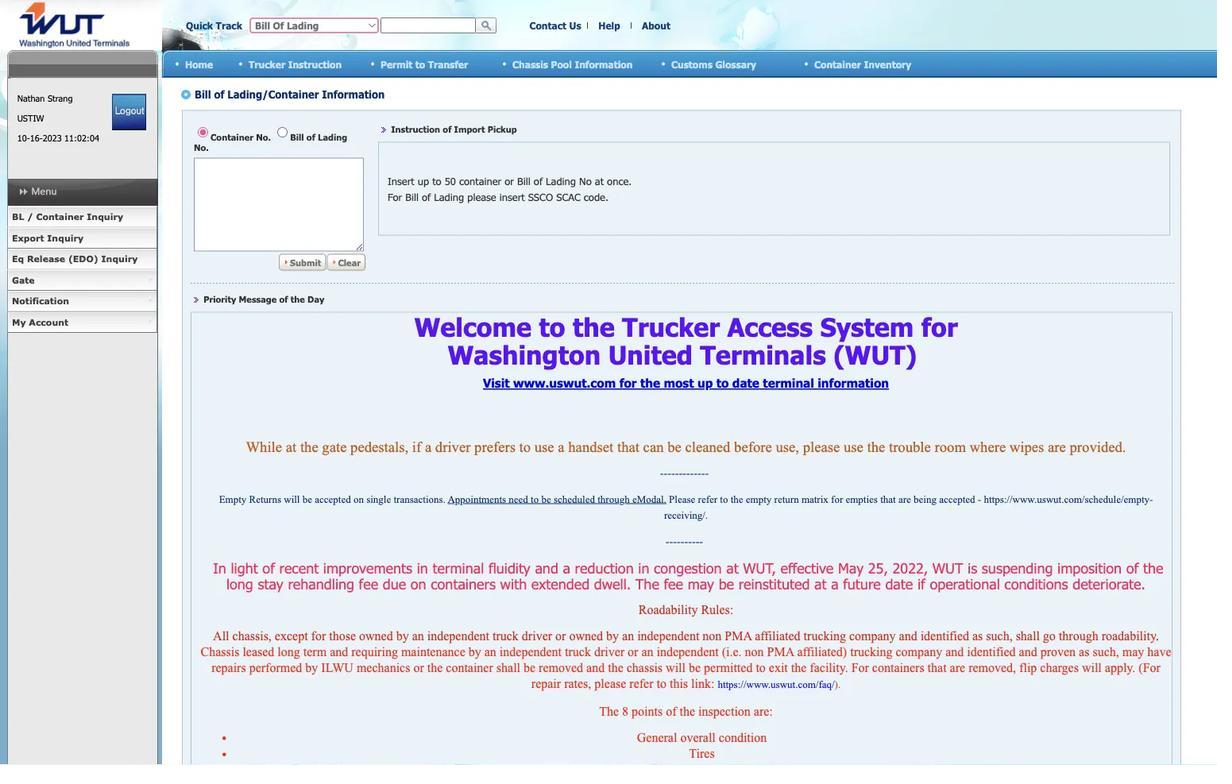 Task type: describe. For each thing, give the bounding box(es) containing it.
0 vertical spatial container
[[815, 58, 862, 70]]

about link
[[642, 20, 671, 31]]

1 vertical spatial inquiry
[[47, 233, 84, 243]]

16-
[[30, 133, 43, 143]]

permit
[[381, 58, 413, 70]]

help link
[[599, 20, 621, 31]]

contact
[[530, 20, 567, 31]]

permit to transfer
[[381, 58, 468, 70]]

10-16-2023 11:02:04
[[17, 133, 99, 143]]

my
[[12, 317, 26, 328]]

track
[[216, 20, 242, 31]]

home
[[185, 58, 213, 70]]

bl
[[12, 211, 24, 222]]

inquiry for container
[[87, 211, 123, 222]]

(edo)
[[68, 254, 98, 264]]

/
[[27, 211, 33, 222]]

login image
[[112, 94, 146, 130]]

eq release (edo) inquiry link
[[7, 249, 157, 270]]

us
[[570, 20, 582, 31]]

inquiry for (edo)
[[101, 254, 138, 264]]

instruction
[[288, 58, 342, 70]]

10-
[[17, 133, 30, 143]]

help
[[599, 20, 621, 31]]

11:02:04
[[64, 133, 99, 143]]

export inquiry link
[[7, 228, 157, 249]]

export
[[12, 233, 44, 243]]

export inquiry
[[12, 233, 84, 243]]

quick track
[[186, 20, 242, 31]]



Task type: vqa. For each thing, say whether or not it's contained in the screenshot.
10-05-2023 10:15:48
no



Task type: locate. For each thing, give the bounding box(es) containing it.
chassis pool information
[[513, 58, 633, 70]]

glossary
[[716, 58, 757, 70]]

container left inventory
[[815, 58, 862, 70]]

customs
[[672, 58, 713, 70]]

my account
[[12, 317, 68, 328]]

None text field
[[381, 17, 476, 33]]

ustiw
[[17, 113, 44, 124]]

contact us link
[[530, 20, 582, 31]]

notification
[[12, 296, 69, 306]]

trucker
[[249, 58, 285, 70]]

contact us
[[530, 20, 582, 31]]

2023
[[43, 133, 62, 143]]

eq release (edo) inquiry
[[12, 254, 138, 264]]

about
[[642, 20, 671, 31]]

customs glossary
[[672, 58, 757, 70]]

0 vertical spatial inquiry
[[87, 211, 123, 222]]

0 horizontal spatial container
[[36, 211, 84, 222]]

inquiry up 'export inquiry' link
[[87, 211, 123, 222]]

gate
[[12, 275, 35, 285]]

nathan strang
[[17, 93, 73, 104]]

eq
[[12, 254, 24, 264]]

bl / container inquiry
[[12, 211, 123, 222]]

account
[[29, 317, 68, 328]]

trucker instruction
[[249, 58, 342, 70]]

inquiry right (edo)
[[101, 254, 138, 264]]

notification link
[[7, 291, 157, 312]]

my account link
[[7, 312, 157, 333]]

1 vertical spatial container
[[36, 211, 84, 222]]

nathan
[[17, 93, 45, 104]]

to
[[416, 58, 425, 70]]

inquiry
[[87, 211, 123, 222], [47, 233, 84, 243], [101, 254, 138, 264]]

1 horizontal spatial container
[[815, 58, 862, 70]]

transfer
[[428, 58, 468, 70]]

inquiry down bl / container inquiry
[[47, 233, 84, 243]]

information
[[575, 58, 633, 70]]

bl / container inquiry link
[[7, 207, 157, 228]]

release
[[27, 254, 65, 264]]

container inventory
[[815, 58, 912, 70]]

quick
[[186, 20, 213, 31]]

container up 'export inquiry'
[[36, 211, 84, 222]]

gate link
[[7, 270, 157, 291]]

container
[[815, 58, 862, 70], [36, 211, 84, 222]]

strang
[[48, 93, 73, 104]]

inventory
[[864, 58, 912, 70]]

container inside 'bl / container inquiry' link
[[36, 211, 84, 222]]

chassis
[[513, 58, 549, 70]]

2 vertical spatial inquiry
[[101, 254, 138, 264]]

pool
[[551, 58, 572, 70]]



